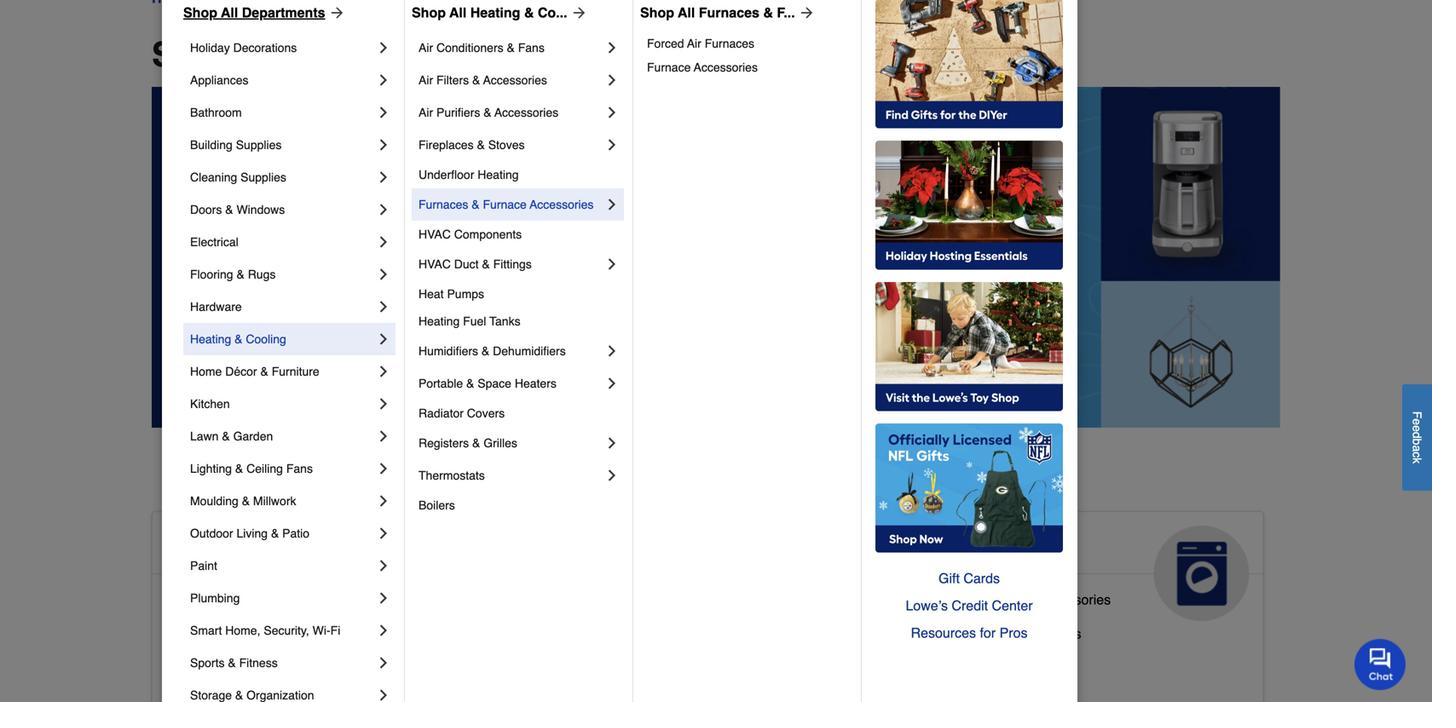 Task type: locate. For each thing, give the bounding box(es) containing it.
hvac components link
[[419, 221, 621, 248]]

&
[[524, 5, 534, 20], [763, 5, 773, 20], [507, 41, 515, 55], [472, 73, 480, 87], [484, 106, 491, 119], [477, 138, 485, 152], [472, 198, 480, 211], [225, 203, 233, 217], [482, 257, 490, 271], [237, 268, 244, 281], [235, 332, 242, 346], [482, 344, 489, 358], [260, 365, 268, 378], [466, 377, 474, 390], [222, 430, 230, 443], [472, 436, 480, 450], [235, 462, 243, 476], [242, 494, 250, 508], [271, 527, 279, 540], [632, 533, 649, 560], [1025, 592, 1034, 608], [988, 626, 997, 642], [663, 653, 672, 669], [228, 656, 236, 670], [271, 660, 280, 676]]

all up the conditioners
[[449, 5, 467, 20]]

accessible bedroom
[[166, 626, 291, 642]]

accessories inside "furnace accessories" link
[[694, 61, 758, 74]]

0 horizontal spatial fans
[[286, 462, 313, 476]]

registers
[[419, 436, 469, 450]]

shop inside shop all furnaces & f... link
[[640, 5, 674, 20]]

0 vertical spatial fans
[[518, 41, 545, 55]]

1 arrow right image from the left
[[567, 4, 588, 21]]

hvac
[[419, 228, 451, 241], [419, 257, 451, 271]]

& right parts
[[1025, 592, 1034, 608]]

chevron right image for plumbing
[[375, 590, 392, 607]]

0 vertical spatial furnace
[[647, 61, 691, 74]]

& inside hvac duct & fittings link
[[482, 257, 490, 271]]

accessories for air filters & accessories
[[483, 73, 547, 87]]

0 vertical spatial appliances link
[[190, 64, 375, 96]]

f e e d b a c k
[[1410, 411, 1424, 464]]

& inside lawn & garden link
[[222, 430, 230, 443]]

air conditioners & fans
[[419, 41, 545, 55]]

ceiling
[[246, 462, 283, 476]]

3 shop from the left
[[640, 5, 674, 20]]

shop all departments
[[183, 5, 325, 20]]

shop up holiday
[[183, 5, 217, 20]]

livestock supplies
[[546, 619, 659, 635]]

all for shop all departments
[[246, 35, 289, 74]]

heating & cooling link
[[190, 323, 375, 355]]

heating up furnaces & furnace accessories
[[478, 168, 519, 182]]

rugs
[[248, 268, 276, 281]]

0 horizontal spatial pet
[[546, 653, 567, 669]]

radiator
[[419, 407, 464, 420]]

air for air purifiers & accessories
[[419, 106, 433, 119]]

& right purifiers
[[484, 106, 491, 119]]

arrow right image
[[325, 4, 346, 21]]

& inside air purifiers & accessories link
[[484, 106, 491, 119]]

fans inside "link"
[[518, 41, 545, 55]]

0 vertical spatial furniture
[[272, 365, 319, 378]]

1 hvac from the top
[[419, 228, 451, 241]]

& left "f..."
[[763, 5, 773, 20]]

& left ceiling
[[235, 462, 243, 476]]

departments down arrow right icon
[[298, 35, 507, 74]]

furnace accessories
[[647, 61, 758, 74]]

fans up air filters & accessories link
[[518, 41, 545, 55]]

e up b on the bottom of page
[[1410, 425, 1424, 432]]

furnaces for air
[[705, 37, 754, 50]]

chevron right image for smart home, security, wi-fi
[[375, 622, 392, 639]]

1 vertical spatial fans
[[286, 462, 313, 476]]

1 vertical spatial departments
[[298, 35, 507, 74]]

air inside "link"
[[419, 41, 433, 55]]

moulding
[[190, 494, 239, 508]]

shop inside shop all heating & co... link
[[412, 5, 446, 20]]

air left purifiers
[[419, 106, 433, 119]]

hvac for hvac duct & fittings
[[419, 257, 451, 271]]

furnaces up forced air furnaces link
[[699, 5, 759, 20]]

1 horizontal spatial appliances
[[926, 533, 1053, 560]]

accessible home image
[[394, 526, 490, 621]]

shop for shop all heating & co...
[[412, 5, 446, 20]]

holiday decorations
[[190, 41, 297, 55]]

furnace down 'forced'
[[647, 61, 691, 74]]

bathroom
[[190, 106, 242, 119], [235, 592, 294, 608]]

furniture right 'houses,' on the left of page
[[676, 653, 730, 669]]

1 shop from the left
[[183, 5, 217, 20]]

lowe's
[[906, 598, 948, 614]]

arrow right image inside shop all furnaces & f... link
[[795, 4, 815, 21]]

chevron right image for air filters & accessories
[[604, 72, 621, 89]]

furniture down heating & cooling link
[[272, 365, 319, 378]]

& right "doors"
[[225, 203, 233, 217]]

air left filters
[[419, 73, 433, 87]]

& right 'houses,' on the left of page
[[663, 653, 672, 669]]

all up forced air furnaces
[[678, 5, 695, 20]]

chevron right image
[[375, 39, 392, 56], [604, 39, 621, 56], [375, 72, 392, 89], [604, 104, 621, 121], [375, 136, 392, 153], [604, 136, 621, 153], [375, 169, 392, 186], [604, 196, 621, 213], [375, 266, 392, 283], [375, 298, 392, 315], [604, 343, 621, 360], [375, 363, 392, 380], [375, 428, 392, 445], [604, 435, 621, 452], [375, 460, 392, 477], [375, 493, 392, 510], [375, 525, 392, 542], [375, 557, 392, 575], [375, 590, 392, 607]]

& inside sports & fitness link
[[228, 656, 236, 670]]

accessories inside air filters & accessories link
[[483, 73, 547, 87]]

air left the conditioners
[[419, 41, 433, 55]]

forced
[[647, 37, 684, 50]]

& right the décor at the left of page
[[260, 365, 268, 378]]

accessories inside appliance parts & accessories link
[[1038, 592, 1111, 608]]

hvac inside hvac duct & fittings link
[[419, 257, 451, 271]]

chevron right image for moulding & millwork
[[375, 493, 392, 510]]

1 vertical spatial hvac
[[419, 257, 451, 271]]

building
[[190, 138, 233, 152]]

2 shop from the left
[[412, 5, 446, 20]]

arrow right image for shop all heating & co...
[[567, 4, 588, 21]]

& left the grilles
[[472, 436, 480, 450]]

underfloor heating
[[419, 168, 519, 182]]

radiator covers
[[419, 407, 505, 420]]

e up d
[[1410, 419, 1424, 425]]

furnaces & furnace accessories
[[419, 198, 594, 211]]

accessories up the hvac components link
[[530, 198, 594, 211]]

supplies up cleaning supplies
[[236, 138, 282, 152]]

hvac up hvac duct & fittings
[[419, 228, 451, 241]]

building supplies
[[190, 138, 282, 152]]

visit the lowe's toy shop. image
[[875, 282, 1063, 412]]

shop for shop all furnaces & f...
[[640, 5, 674, 20]]

& left patio
[[271, 527, 279, 540]]

0 horizontal spatial furniture
[[272, 365, 319, 378]]

1 vertical spatial pet
[[546, 653, 567, 669]]

1 horizontal spatial pet
[[656, 533, 693, 560]]

& down accessible bedroom link
[[228, 656, 236, 670]]

& inside humidifiers & dehumidifiers link
[[482, 344, 489, 358]]

chevron right image for lawn & garden
[[375, 428, 392, 445]]

appliances down holiday
[[190, 73, 248, 87]]

& right filters
[[472, 73, 480, 87]]

purifiers
[[436, 106, 480, 119]]

accessories inside air purifiers & accessories link
[[494, 106, 558, 119]]

& inside doors & windows link
[[225, 203, 233, 217]]

resources for pros
[[911, 625, 1028, 641]]

appliances link up chillers
[[912, 512, 1263, 621]]

accessories down air conditioners & fans "link"
[[483, 73, 547, 87]]

holiday
[[190, 41, 230, 55]]

all down shop all departments link
[[246, 35, 289, 74]]

kitchen
[[190, 397, 230, 411]]

pet inside animal & pet care
[[656, 533, 693, 560]]

d
[[1410, 432, 1424, 439]]

accessories down forced air furnaces link
[[694, 61, 758, 74]]

supplies
[[236, 138, 282, 152], [241, 170, 286, 184], [607, 619, 659, 635]]

1 vertical spatial bathroom
[[235, 592, 294, 608]]

bathroom up smart home, security, wi-fi
[[235, 592, 294, 608]]

arrow right image for shop all furnaces & f...
[[795, 4, 815, 21]]

all up holiday decorations
[[221, 5, 238, 20]]

chevron right image for furnaces & furnace accessories
[[604, 196, 621, 213]]

registers & grilles
[[419, 436, 517, 450]]

chevron right image for lighting & ceiling fans
[[375, 460, 392, 477]]

arrow right image up forced air furnaces link
[[795, 4, 815, 21]]

covers
[[467, 407, 505, 420]]

air conditioners & fans link
[[419, 32, 604, 64]]

1 horizontal spatial furniture
[[676, 653, 730, 669]]

2 horizontal spatial shop
[[640, 5, 674, 20]]

lowe's credit center
[[906, 598, 1033, 614]]

arrow right image up air conditioners & fans "link"
[[567, 4, 588, 21]]

hardware
[[190, 300, 242, 314]]

0 horizontal spatial arrow right image
[[567, 4, 588, 21]]

& left 'pros'
[[988, 626, 997, 642]]

1 vertical spatial appliances link
[[912, 512, 1263, 621]]

& inside outdoor living & patio link
[[271, 527, 279, 540]]

& left space
[[466, 377, 474, 390]]

supplies up the windows
[[241, 170, 286, 184]]

fittings
[[493, 257, 532, 271]]

0 vertical spatial furnaces
[[699, 5, 759, 20]]

furniture inside home décor & furniture link
[[272, 365, 319, 378]]

2 vertical spatial supplies
[[607, 619, 659, 635]]

chevron right image for heating & cooling
[[375, 331, 392, 348]]

appliances up cards
[[926, 533, 1053, 560]]

departments up holiday decorations link
[[242, 5, 325, 20]]

shop all furnaces & f... link
[[640, 3, 815, 23]]

forced air furnaces link
[[647, 32, 849, 55]]

& left co...
[[524, 5, 534, 20]]

1 horizontal spatial furnace
[[647, 61, 691, 74]]

pet beds, houses, & furniture link
[[546, 649, 730, 684]]

fans right ceiling
[[286, 462, 313, 476]]

chevron right image for humidifiers & dehumidifiers
[[604, 343, 621, 360]]

garden
[[233, 430, 273, 443]]

shop up 'forced'
[[640, 5, 674, 20]]

shop all heating & co... link
[[412, 3, 588, 23]]

1 horizontal spatial fans
[[518, 41, 545, 55]]

shop all departments link
[[183, 3, 346, 23]]

lowe's credit center link
[[875, 592, 1063, 620]]

accessible entry & home
[[166, 660, 320, 676]]

accessories
[[694, 61, 758, 74], [483, 73, 547, 87], [494, 106, 558, 119], [530, 198, 594, 211], [1038, 592, 1111, 608]]

shop inside shop all departments link
[[183, 5, 217, 20]]

bathroom up building
[[190, 106, 242, 119]]

0 vertical spatial departments
[[242, 5, 325, 20]]

furnaces for all
[[699, 5, 759, 20]]

2 accessible from the top
[[166, 592, 231, 608]]

& inside air filters & accessories link
[[472, 73, 480, 87]]

air up furnace accessories
[[687, 37, 701, 50]]

duct
[[454, 257, 479, 271]]

supplies for building supplies
[[236, 138, 282, 152]]

furnaces & furnace accessories link
[[419, 188, 604, 221]]

2 hvac from the top
[[419, 257, 451, 271]]

smart home, security, wi-fi
[[190, 624, 340, 638]]

chevron right image for hvac duct & fittings
[[604, 256, 621, 273]]

0 horizontal spatial shop
[[183, 5, 217, 20]]

& up air filters & accessories link
[[507, 41, 515, 55]]

shop for shop all departments
[[183, 5, 217, 20]]

2 vertical spatial home
[[284, 660, 320, 676]]

enjoy savings year-round. no matter what you're shopping for, find what you need at a great price. image
[[152, 87, 1280, 428]]

0 vertical spatial hvac
[[419, 228, 451, 241]]

supplies up 'houses,' on the left of page
[[607, 619, 659, 635]]

furnace
[[647, 61, 691, 74], [483, 198, 527, 211]]

1 vertical spatial furniture
[[676, 653, 730, 669]]

chevron right image
[[604, 72, 621, 89], [375, 104, 392, 121], [375, 201, 392, 218], [375, 234, 392, 251], [604, 256, 621, 273], [375, 331, 392, 348], [604, 375, 621, 392], [375, 396, 392, 413], [604, 467, 621, 484], [375, 622, 392, 639], [375, 655, 392, 672], [375, 687, 392, 702]]

furnace up the hvac components link
[[483, 198, 527, 211]]

0 horizontal spatial appliances
[[190, 73, 248, 87]]

2 arrow right image from the left
[[795, 4, 815, 21]]

4 accessible from the top
[[166, 660, 231, 676]]

& left stoves at top
[[477, 138, 485, 152]]

& inside air conditioners & fans "link"
[[507, 41, 515, 55]]

chevron right image for kitchen
[[375, 396, 392, 413]]

& left millwork
[[242, 494, 250, 508]]

0 vertical spatial appliances
[[190, 73, 248, 87]]

beverage
[[926, 626, 984, 642]]

heating down hardware
[[190, 332, 231, 346]]

1 vertical spatial furnace
[[483, 198, 527, 211]]

fans
[[518, 41, 545, 55], [286, 462, 313, 476]]

accessories down air filters & accessories link
[[494, 106, 558, 119]]

heating down heat
[[419, 315, 460, 328]]

care
[[546, 560, 599, 587]]

shop
[[183, 5, 217, 20], [412, 5, 446, 20], [640, 5, 674, 20]]

& inside appliance parts & accessories link
[[1025, 592, 1034, 608]]

& left cooling
[[235, 332, 242, 346]]

& inside furnaces & furnace accessories link
[[472, 198, 480, 211]]

livestock supplies link
[[546, 615, 659, 649]]

1 vertical spatial supplies
[[241, 170, 286, 184]]

pet beds, houses, & furniture
[[546, 653, 730, 669]]

outdoor
[[190, 527, 233, 540]]

electrical link
[[190, 226, 375, 258]]

doors & windows link
[[190, 193, 375, 226]]

furniture
[[272, 365, 319, 378], [676, 653, 730, 669]]

accessories for air purifiers & accessories
[[494, 106, 558, 119]]

portable & space heaters
[[419, 377, 557, 390]]

resources
[[911, 625, 976, 641]]

shop all heating & co...
[[412, 5, 567, 20]]

heat
[[419, 287, 444, 301]]

furnaces down underfloor
[[419, 198, 468, 211]]

hvac up heat
[[419, 257, 451, 271]]

& right the animal
[[632, 533, 649, 560]]

wine
[[1001, 626, 1032, 642]]

0 vertical spatial pet
[[656, 533, 693, 560]]

0 horizontal spatial appliances link
[[190, 64, 375, 96]]

all for shop all furnaces & f...
[[678, 5, 695, 20]]

3 accessible from the top
[[166, 626, 231, 642]]

& up hvac components
[[472, 198, 480, 211]]

accessible for accessible bathroom
[[166, 592, 231, 608]]

shop all furnaces & f...
[[640, 5, 795, 20]]

shop up the conditioners
[[412, 5, 446, 20]]

arrow right image inside shop all heating & co... link
[[567, 4, 588, 21]]

accessories up chillers
[[1038, 592, 1111, 608]]

0 horizontal spatial furnace
[[483, 198, 527, 211]]

& right lawn
[[222, 430, 230, 443]]

pet
[[656, 533, 693, 560], [546, 653, 567, 669]]

cleaning supplies
[[190, 170, 286, 184]]

& right entry
[[271, 660, 280, 676]]

bathroom inside accessible bathroom link
[[235, 592, 294, 608]]

& inside shop all furnaces & f... link
[[763, 5, 773, 20]]

0 vertical spatial supplies
[[236, 138, 282, 152]]

1 horizontal spatial arrow right image
[[795, 4, 815, 21]]

k
[[1410, 458, 1424, 464]]

& inside registers & grilles link
[[472, 436, 480, 450]]

appliances link
[[190, 64, 375, 96], [912, 512, 1263, 621]]

credit
[[952, 598, 988, 614]]

& inside flooring & rugs link
[[237, 268, 244, 281]]

appliances link down decorations
[[190, 64, 375, 96]]

& right duct
[[482, 257, 490, 271]]

& down fuel
[[482, 344, 489, 358]]

sports & fitness
[[190, 656, 278, 670]]

1 vertical spatial furnaces
[[705, 37, 754, 50]]

accessories inside furnaces & furnace accessories link
[[530, 198, 594, 211]]

grilles
[[484, 436, 517, 450]]

furnace accessories link
[[647, 55, 849, 79]]

& inside shop all heating & co... link
[[524, 5, 534, 20]]

officially licensed n f l gifts. shop now. image
[[875, 424, 1063, 553]]

& left 'rugs'
[[237, 268, 244, 281]]

arrow right image
[[567, 4, 588, 21], [795, 4, 815, 21]]

fans for lighting & ceiling fans
[[286, 462, 313, 476]]

chillers
[[1036, 626, 1081, 642]]

1 accessible from the top
[[166, 533, 291, 560]]

furnaces up "furnace accessories" link
[[705, 37, 754, 50]]

1 horizontal spatial shop
[[412, 5, 446, 20]]

accessories for furnaces & furnace accessories
[[530, 198, 594, 211]]



Task type: vqa. For each thing, say whether or not it's contained in the screenshot.
the Wine
yes



Task type: describe. For each thing, give the bounding box(es) containing it.
2 e from the top
[[1410, 425, 1424, 432]]

wi-
[[313, 624, 330, 638]]

& inside heating & cooling link
[[235, 332, 242, 346]]

1 vertical spatial appliances
[[926, 533, 1053, 560]]

underfloor heating link
[[419, 161, 621, 188]]

chevron right image for flooring & rugs
[[375, 266, 392, 283]]

beds,
[[570, 653, 605, 669]]

a
[[1410, 445, 1424, 452]]

boilers link
[[419, 492, 621, 519]]

chevron right image for holiday decorations
[[375, 39, 392, 56]]

1 horizontal spatial appliances link
[[912, 512, 1263, 621]]

hvac duct & fittings
[[419, 257, 532, 271]]

chat invite button image
[[1354, 639, 1406, 691]]

decorations
[[233, 41, 297, 55]]

smart
[[190, 624, 222, 638]]

security,
[[264, 624, 309, 638]]

windows
[[237, 203, 285, 217]]

for
[[980, 625, 996, 641]]

lawn & garden
[[190, 430, 273, 443]]

forced air furnaces
[[647, 37, 754, 50]]

electrical
[[190, 235, 239, 249]]

& inside the "moulding & millwork" link
[[242, 494, 250, 508]]

chevron right image for sports & fitness
[[375, 655, 392, 672]]

lawn
[[190, 430, 219, 443]]

gift cards link
[[875, 565, 1063, 592]]

chevron right image for thermostats
[[604, 467, 621, 484]]

flooring & rugs link
[[190, 258, 375, 291]]

chevron right image for registers & grilles
[[604, 435, 621, 452]]

& inside pet beds, houses, & furniture link
[[663, 653, 672, 669]]

fireplaces & stoves
[[419, 138, 525, 152]]

accessories for appliance parts & accessories
[[1038, 592, 1111, 608]]

animal & pet care
[[546, 533, 693, 587]]

accessible home
[[166, 533, 364, 560]]

chevron right image for cleaning supplies
[[375, 169, 392, 186]]

holiday hosting essentials. image
[[875, 141, 1063, 270]]

0 vertical spatial home
[[190, 365, 222, 378]]

cards
[[964, 571, 1000, 586]]

accessible for accessible bedroom
[[166, 626, 231, 642]]

accessible for accessible entry & home
[[166, 660, 231, 676]]

smart home, security, wi-fi link
[[190, 615, 375, 647]]

chevron right image for electrical
[[375, 234, 392, 251]]

sports
[[190, 656, 225, 670]]

chevron right image for paint
[[375, 557, 392, 575]]

chevron right image for fireplaces & stoves
[[604, 136, 621, 153]]

air for air conditioners & fans
[[419, 41, 433, 55]]

heating up the air conditioners & fans
[[470, 5, 520, 20]]

1 e from the top
[[1410, 419, 1424, 425]]

flooring & rugs
[[190, 268, 276, 281]]

moulding & millwork
[[190, 494, 296, 508]]

stoves
[[488, 138, 525, 152]]

fireplaces
[[419, 138, 474, 152]]

chevron right image for appliances
[[375, 72, 392, 89]]

flooring
[[190, 268, 233, 281]]

appliances image
[[1154, 526, 1249, 621]]

accessible bathroom
[[166, 592, 294, 608]]

chevron right image for bathroom
[[375, 104, 392, 121]]

beverage & wine chillers
[[926, 626, 1081, 642]]

décor
[[225, 365, 257, 378]]

chevron right image for portable & space heaters
[[604, 375, 621, 392]]

& inside 'fireplaces & stoves' link
[[477, 138, 485, 152]]

departments for shop all departments
[[298, 35, 507, 74]]

houses,
[[609, 653, 659, 669]]

air filters & accessories
[[419, 73, 547, 87]]

chevron right image for hardware
[[375, 298, 392, 315]]

heating fuel tanks
[[419, 315, 520, 328]]

all for shop all heating & co...
[[449, 5, 467, 20]]

chevron right image for outdoor living & patio
[[375, 525, 392, 542]]

& inside accessible entry & home link
[[271, 660, 280, 676]]

underfloor
[[419, 168, 474, 182]]

accessible bedroom link
[[166, 622, 291, 656]]

heat pumps
[[419, 287, 484, 301]]

shop
[[152, 35, 237, 74]]

2 vertical spatial furnaces
[[419, 198, 468, 211]]

space
[[478, 377, 511, 390]]

furniture inside pet beds, houses, & furniture link
[[676, 653, 730, 669]]

entry
[[235, 660, 267, 676]]

shop all departments
[[152, 35, 507, 74]]

animal & pet care link
[[532, 512, 883, 621]]

gift cards
[[939, 571, 1000, 586]]

fuel
[[463, 315, 486, 328]]

& inside lighting & ceiling fans link
[[235, 462, 243, 476]]

home,
[[225, 624, 260, 638]]

& inside the portable & space heaters link
[[466, 377, 474, 390]]

chevron right image for building supplies
[[375, 136, 392, 153]]

filters
[[436, 73, 469, 87]]

departments for shop all departments
[[242, 5, 325, 20]]

f...
[[777, 5, 795, 20]]

find gifts for the diyer. image
[[875, 0, 1063, 129]]

& inside beverage & wine chillers link
[[988, 626, 997, 642]]

accessible home link
[[153, 512, 503, 621]]

chevron right image for home décor & furniture
[[375, 363, 392, 380]]

fans for air conditioners & fans
[[518, 41, 545, 55]]

chevron right image for doors & windows
[[375, 201, 392, 218]]

animal & pet care image
[[774, 526, 870, 621]]

patio
[[282, 527, 310, 540]]

lighting
[[190, 462, 232, 476]]

hvac for hvac components
[[419, 228, 451, 241]]

home décor & furniture
[[190, 365, 319, 378]]

plumbing link
[[190, 582, 375, 615]]

cooling
[[246, 332, 286, 346]]

supplies for cleaning supplies
[[241, 170, 286, 184]]

all for shop all departments
[[221, 5, 238, 20]]

air for air filters & accessories
[[419, 73, 433, 87]]

thermostats link
[[419, 459, 604, 492]]

conditioners
[[436, 41, 503, 55]]

appliance
[[926, 592, 986, 608]]

chevron right image for air conditioners & fans
[[604, 39, 621, 56]]

fi
[[330, 624, 340, 638]]

supplies for livestock supplies
[[607, 619, 659, 635]]

radiator covers link
[[419, 400, 621, 427]]

& inside home décor & furniture link
[[260, 365, 268, 378]]

cleaning supplies link
[[190, 161, 375, 193]]

fitness
[[239, 656, 278, 670]]

chevron right image for air purifiers & accessories
[[604, 104, 621, 121]]

bathroom link
[[190, 96, 375, 129]]

& inside animal & pet care
[[632, 533, 649, 560]]

1 vertical spatial home
[[298, 533, 364, 560]]

parts
[[990, 592, 1021, 608]]

lighting & ceiling fans
[[190, 462, 313, 476]]

components
[[454, 228, 522, 241]]

pros
[[1000, 625, 1028, 641]]

hvac duct & fittings link
[[419, 248, 604, 280]]

0 vertical spatial bathroom
[[190, 106, 242, 119]]

f
[[1410, 411, 1424, 419]]

holiday decorations link
[[190, 32, 375, 64]]

sports & fitness link
[[190, 647, 375, 679]]

portable
[[419, 377, 463, 390]]

dehumidifiers
[[493, 344, 566, 358]]

heaters
[[515, 377, 557, 390]]

c
[[1410, 452, 1424, 458]]

plumbing
[[190, 592, 240, 605]]

accessible for accessible home
[[166, 533, 291, 560]]

humidifiers & dehumidifiers
[[419, 344, 566, 358]]



